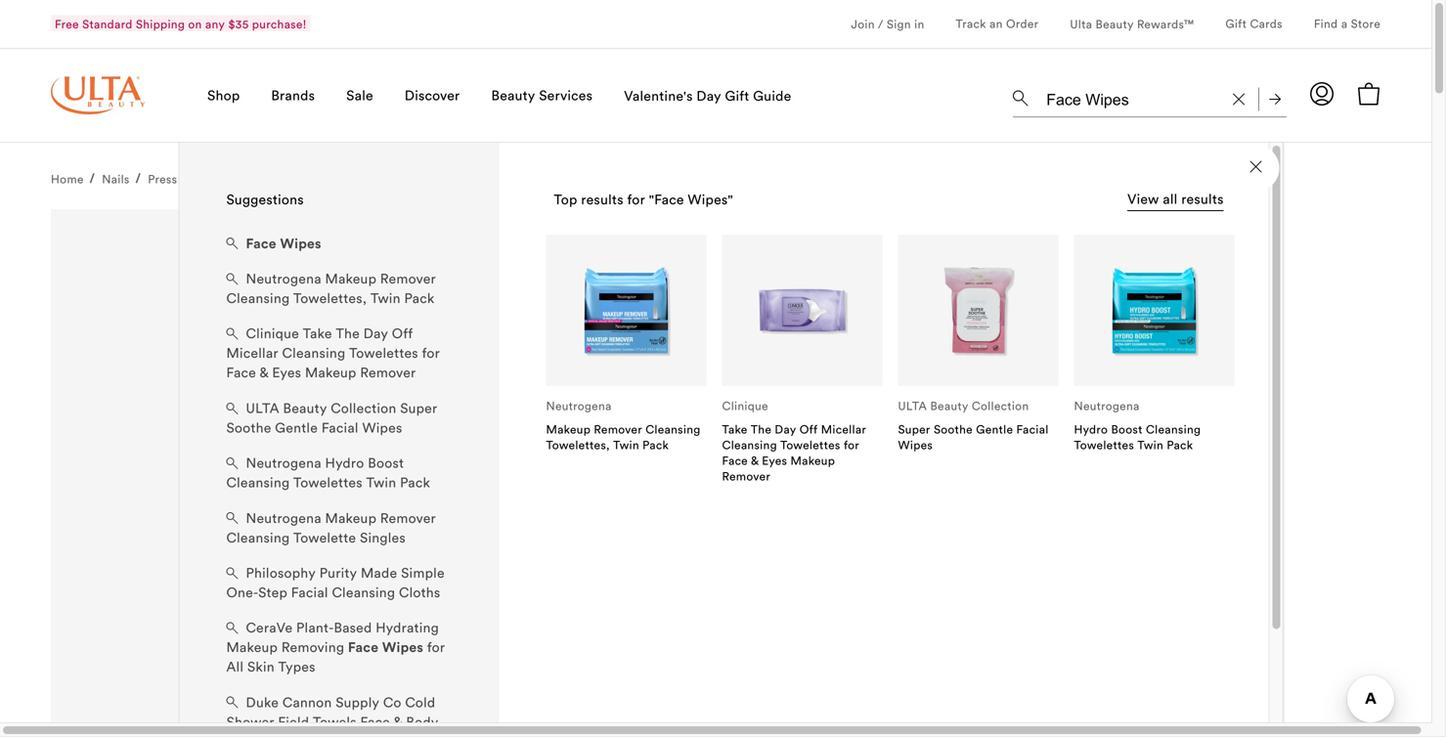 Task type: describe. For each thing, give the bounding box(es) containing it.
& inside clinique take the day off micellar cleansing towelettes for face & eyes makeup remover link
[[259, 364, 269, 382]]

all
[[226, 658, 244, 676]]

find a store link
[[1314, 16, 1381, 34]]

towelette
[[293, 529, 356, 547]]

ulta beauty rewards™ button
[[1070, 0, 1194, 48]]

makeup inside neutrogena makeup remover cleansing towelette singles
[[325, 509, 377, 527]]

2 vertical spatial day
[[775, 422, 796, 437]]

track an order link
[[956, 16, 1039, 34]]

1
[[836, 304, 840, 319]]

made
[[361, 564, 397, 582]]

valentine's
[[624, 87, 693, 105]]

orders
[[968, 390, 1004, 405]]

1 vertical spatial gift
[[725, 87, 750, 105]]

0 horizontal spatial eyes
[[272, 364, 301, 382]]

0 vertical spatial micellar
[[226, 344, 279, 362]]

wipes down suggestions
[[280, 235, 321, 252]]

towels
[[313, 713, 357, 731]]

top
[[554, 191, 578, 208]]

remover inside neutrogena makeup remover cleansing towelette singles
[[380, 509, 436, 527]]

clear search image
[[1233, 93, 1245, 105]]

facial for philosophy purity made simple one-step facial cleansing cloths link
[[291, 584, 328, 601]]

0 vertical spatial take
[[303, 325, 332, 343]]

press on nails
[[148, 172, 228, 186]]

1 horizontal spatial the
[[751, 422, 772, 437]]

beauty left over
[[931, 398, 969, 413]]

home link
[[51, 172, 84, 190]]

towelettes, inside neutrogena makeup remover cleansing towelettes, twin pack link
[[293, 290, 367, 307]]

1 horizontal spatial ulta beauty collection super soothe gentle facial wipes
[[898, 398, 1049, 452]]

beauty down clinique take the day off micellar cleansing towelettes for face & eyes makeup remover link
[[283, 399, 327, 417]]

philosophy purity made simple one-step facial cleansing cloths link
[[226, 563, 451, 606]]

available
[[898, 390, 946, 405]]

facial for ulta beauty collection super soothe gentle facial wipes link
[[322, 419, 359, 437]]

find
[[1314, 16, 1338, 31]]

clinique take the day off micellar cleansing towelettes for face & eyes makeup remover link
[[226, 324, 451, 386]]

cleansing inside neutrogena makeup remover cleansing towelette singles
[[226, 529, 290, 547]]

glamnetic siren press-on nails #2 image
[[51, 209, 708, 737]]

close image
[[1251, 161, 1262, 173]]

ulta
[[1070, 17, 1093, 31]]

all
[[1163, 190, 1178, 208]]

1 horizontal spatial towelettes,
[[546, 438, 610, 452]]

press
[[148, 172, 177, 186]]

cleansing inside philosophy purity made simple one-step facial cleansing cloths
[[332, 584, 395, 601]]

co
[[383, 694, 402, 711]]

product search region
[[178, 60, 1287, 737]]

neutrogena for neutrogena hydro boost cleansing towelettes twin pack
[[246, 454, 322, 472]]

singles
[[360, 529, 406, 547]]

ulta inside ulta beauty collection super soothe gentle facial wipes link
[[246, 399, 279, 417]]

0 horizontal spatial clinique
[[246, 325, 299, 343]]

view
[[1128, 190, 1159, 208]]

cannon
[[282, 694, 332, 711]]

1 vertical spatial on
[[1002, 232, 1044, 272]]

shop button
[[207, 48, 240, 143]]

join / sign in button
[[851, 0, 925, 48]]

towelettes inside neutrogena hydro boost cleansing towelettes twin pack link
[[293, 474, 363, 492]]

discover button
[[405, 48, 460, 143]]

suggestions
[[226, 191, 304, 208]]

shipping
[[136, 17, 185, 31]]

0 horizontal spatial soothe
[[226, 419, 271, 437]]

2 staroutlined image from the left
[[892, 306, 904, 317]]

0 vertical spatial super
[[400, 399, 438, 417]]

cards
[[1250, 16, 1283, 31]]

beauty services button
[[491, 48, 593, 143]]

1 horizontal spatial ulta
[[898, 398, 927, 413]]

1 horizontal spatial hydro
[[1074, 422, 1108, 437]]

withiconright image
[[966, 306, 978, 317]]

starfilled image
[[845, 306, 857, 317]]

cold
[[405, 694, 436, 711]]

pack inside neutrogena hydro boost cleansing towelettes twin pack link
[[400, 474, 430, 492]]

1 vertical spatial off
[[800, 422, 818, 437]]

order
[[1006, 16, 1039, 31]]

face inside duke cannon supply co cold shower field towels face & body wipes
[[360, 713, 390, 731]]

1 horizontal spatial gift
[[1226, 16, 1247, 31]]

shop
[[207, 87, 240, 104]]

join / sign in
[[851, 17, 925, 31]]

top results for "face wipes"
[[554, 191, 733, 208]]

a
[[1341, 16, 1348, 31]]

item 2617613
[[880, 276, 951, 291]]

1 vertical spatial clinique
[[722, 398, 769, 413]]

philosophy
[[246, 564, 316, 582]]

"face
[[649, 191, 684, 208]]

1 vertical spatial &
[[751, 453, 759, 468]]

plant-
[[296, 619, 334, 637]]

view all results link
[[1128, 190, 1224, 211]]

valentine's day gift guide
[[624, 87, 792, 105]]

services
[[539, 87, 593, 104]]

1 vertical spatial super
[[898, 422, 931, 437]]

beauty right ulta at the right of page
[[1096, 17, 1134, 31]]

hydrating
[[376, 619, 439, 637]]

Search products and more search field
[[1044, 78, 1221, 113]]

review
[[919, 304, 959, 319]]

0 horizontal spatial neutrogena makeup remover cleansing towelettes, twin pack
[[226, 270, 436, 307]]

duke cannon supply co cold shower field towels face & body wipes
[[226, 694, 439, 737]]

0 horizontal spatial clinique take the day off micellar cleansing towelettes for face & eyes makeup remover
[[226, 325, 440, 382]]

2617613
[[909, 276, 951, 291]]

in
[[915, 17, 925, 31]]

makeup remover cleansing towelettes, twin pack image
[[578, 263, 674, 358]]

wipes down the 'available'
[[898, 438, 933, 452]]

ulta beauty rewards™
[[1070, 17, 1194, 31]]

skin
[[247, 658, 275, 676]]

duke cannon supply co cold shower field towels face & body wipes link
[[226, 693, 451, 737]]

0 horizontal spatial on
[[181, 172, 197, 186]]

press-
[[916, 232, 1002, 272]]

new
[[836, 276, 861, 291]]

philosophy purity made simple one-step facial cleansing cloths
[[226, 564, 445, 601]]

none search field inside product search "region"
[[1013, 74, 1287, 121]]

1 vertical spatial boost
[[368, 454, 404, 472]]

1 horizontal spatial boost
[[1111, 422, 1143, 437]]

item
[[880, 276, 905, 291]]

home
[[51, 172, 84, 186]]

purchase!
[[252, 17, 307, 31]]

beauty services
[[491, 87, 593, 104]]

an
[[990, 16, 1003, 31]]

2 results from the left
[[581, 191, 624, 208]]

0 horizontal spatial the
[[336, 325, 360, 343]]

brands
[[271, 87, 315, 104]]

cloths
[[399, 584, 441, 601]]

off inside clinique take the day off micellar cleansing towelettes for face & eyes makeup remover link
[[392, 325, 413, 343]]



Task type: locate. For each thing, give the bounding box(es) containing it.
1 vertical spatial eyes
[[762, 453, 787, 468]]

1 vertical spatial $35
[[1034, 390, 1054, 405]]

1 horizontal spatial nails
[[200, 172, 228, 186]]

beauty left services
[[491, 87, 535, 104]]

1 horizontal spatial soothe
[[934, 422, 973, 437]]

neutrogena for neutrogena makeup remover cleansing towelettes, twin pack
[[246, 270, 322, 288]]

0 vertical spatial gift
[[1226, 16, 1247, 31]]

1 horizontal spatial neutrogena hydro boost cleansing towelettes twin pack
[[1074, 398, 1201, 452]]

0 horizontal spatial boost
[[368, 454, 404, 472]]

sale button
[[346, 48, 373, 143]]

go to ulta beauty homepage image
[[51, 76, 145, 115]]

neutrogena makeup remover cleansing towelettes, twin pack
[[226, 270, 436, 307], [546, 398, 701, 452]]

hydro inside neutrogena hydro boost cleansing towelettes twin pack link
[[325, 454, 364, 472]]

1 horizontal spatial super
[[898, 422, 931, 437]]

ulta beauty collection super soothe gentle facial wipes
[[898, 398, 1049, 452], [226, 399, 438, 437]]

gift left the cards
[[1226, 16, 1247, 31]]

collection
[[972, 398, 1029, 413], [331, 399, 397, 417]]

1 vertical spatial face wipes
[[348, 639, 424, 656]]

0 vertical spatial neutrogena hydro boost cleansing towelettes twin pack
[[1074, 398, 1201, 452]]

removing
[[282, 639, 344, 656]]

1 vertical spatial neutrogena makeup remover cleansing towelettes, twin pack
[[546, 398, 701, 452]]

0 vertical spatial the
[[336, 325, 360, 343]]

0 horizontal spatial gentle
[[275, 419, 318, 437]]

beauty
[[1096, 17, 1134, 31], [491, 87, 535, 104], [931, 398, 969, 413], [283, 399, 327, 417]]

simple
[[401, 564, 445, 582]]

neutrogena makeup remover cleansing towelettes, twin pack link
[[226, 269, 451, 311]]

sign
[[887, 17, 911, 31]]

ulta down clinique take the day off micellar cleansing towelettes for face & eyes makeup remover link
[[246, 399, 279, 417]]

the
[[336, 325, 360, 343], [751, 422, 772, 437]]

ulta
[[898, 398, 927, 413], [246, 399, 279, 417]]

siren
[[836, 232, 908, 272]]

view all results
[[1128, 190, 1224, 208]]

& inside duke cannon supply co cold shower field towels face & body wipes
[[393, 713, 403, 731]]

supply
[[336, 694, 380, 711]]

1 horizontal spatial on
[[1002, 232, 1044, 272]]

day
[[697, 87, 722, 105], [364, 325, 388, 343], [775, 422, 796, 437]]

1 horizontal spatial gentle
[[976, 422, 1013, 437]]

1 vertical spatial clinique take the day off micellar cleansing towelettes for face & eyes makeup remover
[[722, 398, 867, 484]]

wipes down shower
[[226, 733, 267, 737]]

0 vertical spatial off
[[392, 325, 413, 343]]

find a store
[[1314, 16, 1381, 31]]

face wipes down the hydrating
[[348, 639, 424, 656]]

0 vertical spatial hydro
[[1074, 422, 1108, 437]]

siren press-on nails
[[836, 232, 1122, 272]]

facial down over
[[1017, 422, 1049, 437]]

towelettes inside clinique take the day off micellar cleansing towelettes for face & eyes makeup remover link
[[349, 344, 418, 362]]

hydro boost cleansing towelettes twin pack image
[[1107, 263, 1202, 358]]

&
[[259, 364, 269, 382], [751, 453, 759, 468], [393, 713, 403, 731]]

based
[[334, 619, 372, 637]]

0 horizontal spatial nails
[[102, 172, 130, 186]]

body
[[406, 713, 439, 731]]

join
[[851, 17, 875, 31]]

0 horizontal spatial ulta beauty collection super soothe gentle facial wipes
[[226, 399, 438, 437]]

ulta down "$20.00"
[[898, 398, 927, 413]]

1 horizontal spatial neutrogena makeup remover cleansing towelettes, twin pack
[[546, 398, 701, 452]]

0 vertical spatial boost
[[1111, 422, 1143, 437]]

1 horizontal spatial take
[[722, 422, 748, 437]]

1 horizontal spatial clinique take the day off micellar cleansing towelettes for face & eyes makeup remover
[[722, 398, 867, 484]]

1 staroutlined image from the left
[[880, 306, 892, 317]]

1 horizontal spatial day
[[697, 87, 722, 105]]

wipes down the hydrating
[[382, 639, 424, 656]]

1 horizontal spatial micellar
[[821, 422, 867, 437]]

results inside "link"
[[1182, 190, 1224, 208]]

0 horizontal spatial super
[[400, 399, 438, 417]]

over
[[1007, 390, 1031, 405]]

for
[[627, 191, 645, 208], [422, 344, 440, 362], [950, 390, 965, 405], [844, 438, 860, 452], [427, 639, 445, 656]]

1 vertical spatial micellar
[[821, 422, 867, 437]]

shower
[[226, 713, 274, 731]]

$35 right over
[[1034, 390, 1054, 405]]

staroutlined image
[[880, 306, 892, 317], [892, 306, 904, 317]]

super soothe gentle facial wipes image
[[931, 263, 1026, 358]]

0 horizontal spatial &
[[259, 364, 269, 382]]

facial up neutrogena hydro boost cleansing towelettes twin pack link
[[322, 419, 359, 437]]

wipes up neutrogena hydro boost cleansing towelettes twin pack link
[[362, 419, 402, 437]]

track an order
[[956, 16, 1039, 31]]

track
[[956, 16, 987, 31]]

brands button
[[271, 48, 315, 143]]

off
[[392, 325, 413, 343], [800, 422, 818, 437]]

0 vertical spatial towelettes,
[[293, 290, 367, 307]]

facial inside philosophy purity made simple one-step facial cleansing cloths
[[291, 584, 328, 601]]

0 horizontal spatial $35
[[228, 17, 249, 31]]

take the day off micellar cleansing towelettes for face & eyes makeup remover image
[[755, 263, 850, 358]]

free standard shipping on any $35 purchase!
[[55, 17, 307, 31]]

any
[[205, 17, 225, 31]]

submit image
[[1269, 93, 1281, 105]]

makeup inside cerave plant-based hydrating makeup removing
[[226, 639, 278, 656]]

1 vertical spatial day
[[364, 325, 388, 343]]

super down clinique take the day off micellar cleansing towelettes for face & eyes makeup remover link
[[400, 399, 438, 417]]

pack inside neutrogena makeup remover cleansing towelettes, twin pack link
[[404, 290, 435, 307]]

0 vertical spatial $35
[[228, 17, 249, 31]]

0 vertical spatial &
[[259, 364, 269, 382]]

cerave
[[246, 619, 293, 637]]

towelettes
[[349, 344, 418, 362], [781, 438, 841, 452], [1074, 438, 1135, 452], [293, 474, 363, 492]]

1 horizontal spatial results
[[1182, 190, 1224, 208]]

1 vertical spatial the
[[751, 422, 772, 437]]

0 horizontal spatial off
[[392, 325, 413, 343]]

None search field
[[1013, 74, 1287, 121]]

ulta beauty collection super soothe gentle facial wipes link
[[226, 398, 451, 441]]

clinique take the day off micellar cleansing towelettes for face & eyes makeup remover
[[226, 325, 440, 382], [722, 398, 867, 484]]

micellar
[[226, 344, 279, 362], [821, 422, 867, 437]]

discover
[[405, 87, 460, 104]]

face
[[246, 235, 277, 252], [226, 364, 256, 382], [722, 453, 748, 468], [348, 639, 379, 656], [360, 713, 390, 731]]

0 vertical spatial neutrogena makeup remover cleansing towelettes, twin pack
[[226, 270, 436, 307]]

2 vertical spatial &
[[393, 713, 403, 731]]

clinique
[[246, 325, 299, 343], [722, 398, 769, 413]]

1 horizontal spatial face wipes
[[348, 639, 424, 656]]

0 horizontal spatial collection
[[331, 399, 397, 417]]

0 vertical spatial clinique take the day off micellar cleansing towelettes for face & eyes makeup remover
[[226, 325, 440, 382]]

nails link
[[102, 172, 130, 190]]

makeup
[[325, 270, 377, 288], [305, 364, 357, 382], [546, 422, 591, 437], [791, 453, 835, 468], [325, 509, 377, 527], [226, 639, 278, 656]]

duke
[[246, 694, 279, 711]]

1 horizontal spatial clinique
[[722, 398, 769, 413]]

gift left the guide
[[725, 87, 750, 105]]

1 horizontal spatial off
[[800, 422, 818, 437]]

0 horizontal spatial hydro
[[325, 454, 364, 472]]

available for orders over $35
[[898, 390, 1058, 405]]

collection down clinique take the day off micellar cleansing towelettes for face & eyes makeup remover link
[[331, 399, 397, 417]]

1 vertical spatial hydro
[[325, 454, 364, 472]]

1 horizontal spatial &
[[393, 713, 403, 731]]

0 horizontal spatial take
[[303, 325, 332, 343]]

gift cards link
[[1226, 16, 1283, 34]]

log in to your ulta account image
[[1310, 82, 1334, 105]]

0 items in bag image
[[1357, 82, 1381, 105]]

rewards™
[[1137, 17, 1194, 31]]

2 horizontal spatial &
[[751, 453, 759, 468]]

neutrogena for neutrogena makeup remover cleansing towelette singles
[[246, 509, 322, 527]]

purity
[[320, 564, 357, 582]]

super
[[400, 399, 438, 417], [898, 422, 931, 437]]

wipes"
[[688, 191, 733, 208]]

review link
[[911, 299, 978, 324]]

collection right the 'available'
[[972, 398, 1029, 413]]

valentine's day gift guide link
[[624, 87, 792, 107]]

standard
[[82, 17, 133, 31]]

on
[[188, 17, 202, 31]]

gentle down orders
[[976, 422, 1013, 437]]

guide
[[753, 87, 792, 105]]

soothe
[[226, 419, 271, 437], [934, 422, 973, 437]]

0 horizontal spatial day
[[364, 325, 388, 343]]

0 vertical spatial clinique
[[246, 325, 299, 343]]

0 horizontal spatial micellar
[[226, 344, 279, 362]]

neutrogena inside neutrogena makeup remover cleansing towelette singles
[[246, 509, 322, 527]]

0 horizontal spatial neutrogena hydro boost cleansing towelettes twin pack
[[226, 454, 430, 492]]

press on nails link
[[148, 172, 228, 190]]

boost
[[1111, 422, 1143, 437], [368, 454, 404, 472]]

0 vertical spatial day
[[697, 87, 722, 105]]

for inside for all skin types
[[427, 639, 445, 656]]

0 vertical spatial on
[[181, 172, 197, 186]]

1 vertical spatial take
[[722, 422, 748, 437]]

results right the all
[[1182, 190, 1224, 208]]

sale
[[346, 87, 373, 104]]

0 horizontal spatial face wipes
[[246, 235, 321, 252]]

back to top image
[[1365, 655, 1381, 670]]

$35
[[228, 17, 249, 31], [1034, 390, 1054, 405]]

face wipes down suggestions
[[246, 235, 321, 252]]

store
[[1351, 16, 1381, 31]]

2 horizontal spatial nails
[[1052, 232, 1122, 272]]

1 horizontal spatial eyes
[[762, 453, 787, 468]]

for all skin types
[[226, 639, 445, 676]]

results right the top
[[581, 191, 624, 208]]

1 vertical spatial neutrogena hydro boost cleansing towelettes twin pack
[[226, 454, 430, 492]]

neutrogena hydro boost cleansing towelettes twin pack
[[1074, 398, 1201, 452], [226, 454, 430, 492]]

0 horizontal spatial towelettes,
[[293, 290, 367, 307]]

wipes inside duke cannon supply co cold shower field towels face & body wipes
[[226, 733, 267, 737]]

1 horizontal spatial collection
[[972, 398, 1029, 413]]

0 horizontal spatial ulta
[[246, 399, 279, 417]]

0 vertical spatial eyes
[[272, 364, 301, 382]]

one-
[[226, 584, 258, 601]]

neutrogena makeup remover cleansing towelette singles
[[226, 509, 436, 547]]

nails
[[102, 172, 130, 186], [200, 172, 228, 186], [1052, 232, 1122, 272]]

super down the 'available'
[[898, 422, 931, 437]]

2 horizontal spatial day
[[775, 422, 796, 437]]

1 results from the left
[[1182, 190, 1224, 208]]

1 horizontal spatial $35
[[1034, 390, 1054, 405]]

/
[[878, 17, 884, 31]]

gentle up neutrogena hydro boost cleansing towelettes twin pack link
[[275, 419, 318, 437]]

0 horizontal spatial gift
[[725, 87, 750, 105]]

neutrogena makeup remover cleansing towelette singles link
[[226, 508, 451, 551]]

$20.00
[[836, 346, 910, 376]]

cerave plant-based hydrating makeup removing
[[226, 619, 439, 656]]

neutrogena hydro boost cleansing towelettes twin pack link
[[226, 453, 451, 496]]

$35 right any
[[228, 17, 249, 31]]

facial down purity on the bottom of the page
[[291, 584, 328, 601]]

0 horizontal spatial results
[[581, 191, 624, 208]]

0 vertical spatial face wipes
[[246, 235, 321, 252]]

free
[[55, 17, 79, 31]]

1 vertical spatial towelettes,
[[546, 438, 610, 452]]

face wipes link
[[226, 234, 321, 256]]



Task type: vqa. For each thing, say whether or not it's contained in the screenshot.
Ask a question
no



